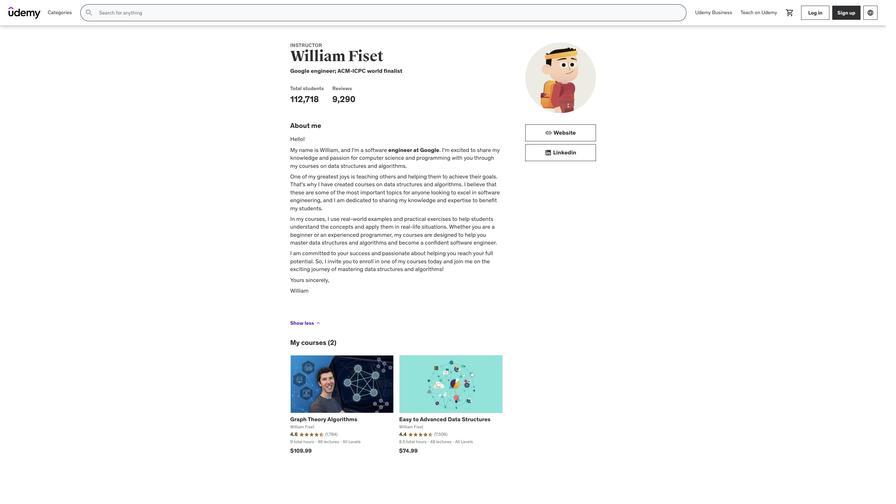 Task type: locate. For each thing, give the bounding box(es) containing it.
computer
[[359, 154, 384, 161]]

william fiset image
[[525, 42, 596, 113]]

1 lectures from the left
[[324, 440, 339, 445]]

(7,506)
[[435, 432, 448, 438]]

teach on udemy link
[[737, 4, 782, 21]]

excited
[[451, 146, 470, 154]]

software up benefit
[[478, 189, 500, 196]]

2 i'm from the left
[[442, 146, 450, 154]]

0 horizontal spatial for
[[351, 154, 358, 161]]

so,
[[316, 258, 324, 265]]

0 horizontal spatial all
[[343, 440, 348, 445]]

courses inside 'in my courses, i use real-world examples and practical exercises to help students understand the concepts and apply them in real-life situations. whether you are a beginner or an experienced programmer, my courses are designed to help you master data structures and algorithms and become a confident software engineer.'
[[403, 231, 423, 238]]

1 horizontal spatial am
[[337, 197, 345, 204]]

all levels for algorithms
[[343, 440, 361, 445]]

total for $74.99
[[406, 440, 415, 445]]

for
[[351, 154, 358, 161], [404, 189, 410, 196]]

0 vertical spatial algorithms.
[[379, 162, 407, 169]]

2 all from the left
[[455, 440, 460, 445]]

1 horizontal spatial fiset
[[348, 47, 384, 65]]

william down easy
[[399, 425, 413, 430]]

fiset up 8.5 total hours
[[414, 425, 424, 430]]

on inside one of my greatest joys is teaching others and helping them to achieve their goals. that's why i have created courses on data structures and algorithms. i believe that these are some of the most important topics for anyone looking to excel in software engineering, and i am dedicated to sharing my knowledge and expertise to benefit my students.
[[376, 181, 383, 188]]

one
[[381, 258, 391, 265]]

the inside one of my greatest joys is teaching others and helping them to achieve their goals. that's why i have created courses on data structures and algorithms. i believe that these are some of the most important topics for anyone looking to excel in software engineering, and i am dedicated to sharing my knowledge and expertise to benefit my students.
[[337, 189, 345, 196]]

0 vertical spatial knowledge
[[290, 154, 318, 161]]

levels down algorithms
[[349, 440, 361, 445]]

hours
[[304, 440, 314, 445], [416, 440, 427, 445]]

a up about
[[421, 239, 424, 246]]

0 horizontal spatial fiset
[[305, 425, 315, 430]]

their
[[470, 173, 481, 180]]

0 horizontal spatial all levels
[[343, 440, 361, 445]]

helping up today
[[427, 250, 446, 257]]

1 vertical spatial help
[[465, 231, 476, 238]]

the inside i am committed to your success and passionate about helping you reach your full potential. so, i invite you to enroll in one of my courses today and join me on the exciting journey of mastering data structures and algorithms!
[[482, 258, 490, 265]]

software
[[365, 146, 387, 154], [478, 189, 500, 196], [451, 239, 473, 246]]

total for $109.99
[[294, 440, 303, 445]]

knowledge inside one of my greatest joys is teaching others and helping them to achieve their goals. that's why i have created courses on data structures and algorithms. i believe that these are some of the most important topics for anyone looking to excel in software engineering, and i am dedicated to sharing my knowledge and expertise to benefit my students.
[[408, 197, 436, 204]]

1 vertical spatial is
[[351, 173, 355, 180]]

joys
[[340, 173, 350, 180]]

udemy
[[696, 9, 711, 16], [762, 9, 778, 16]]

sign
[[838, 9, 849, 16]]

2 vertical spatial the
[[482, 258, 490, 265]]

is right name
[[315, 146, 319, 154]]

1 horizontal spatial real-
[[401, 223, 413, 231]]

1 horizontal spatial helping
[[427, 250, 446, 257]]

on
[[755, 9, 761, 16], [320, 162, 327, 169], [376, 181, 383, 188], [474, 258, 481, 265]]

all for algorithms
[[343, 440, 348, 445]]

and down 'looking'
[[437, 197, 447, 204]]

passion
[[330, 154, 350, 161]]

am
[[337, 197, 345, 204], [293, 250, 301, 257]]

for right topics
[[404, 189, 410, 196]]

1 vertical spatial me
[[465, 258, 473, 265]]

algorithms. inside . i'm excited to share my knowledge and passion for computer science and programming with you through my courses on data structures and algorithms.
[[379, 162, 407, 169]]

1 i'm from the left
[[352, 146, 359, 154]]

0 horizontal spatial levels
[[349, 440, 361, 445]]

1 horizontal spatial udemy
[[762, 9, 778, 16]]

william up engineer;
[[290, 47, 346, 65]]

1 horizontal spatial me
[[465, 258, 473, 265]]

1 vertical spatial software
[[478, 189, 500, 196]]

courses down about
[[407, 258, 427, 265]]

and up anyone
[[424, 181, 433, 188]]

levels for advanced
[[461, 440, 473, 445]]

lectures down 1784 reviews element
[[324, 440, 339, 445]]

engineer.
[[474, 239, 497, 246]]

programming
[[417, 154, 451, 161]]

1 horizontal spatial software
[[451, 239, 473, 246]]

to down important
[[373, 197, 378, 204]]

all right 48 lectures on the bottom of the page
[[455, 440, 460, 445]]

1 horizontal spatial for
[[404, 189, 410, 196]]

and left join
[[444, 258, 453, 265]]

software up computer
[[365, 146, 387, 154]]

structures down experienced
[[322, 239, 348, 246]]

0 horizontal spatial the
[[321, 223, 329, 231]]

benefit
[[479, 197, 497, 204]]

i am committed to your success and passionate about helping you reach your full potential. so, i invite you to enroll in one of my courses today and join me on the exciting journey of mastering data structures and algorithms!
[[290, 250, 493, 273]]

0 horizontal spatial i'm
[[352, 146, 359, 154]]

that
[[487, 181, 497, 188]]

1 vertical spatial am
[[293, 250, 301, 257]]

0 vertical spatial software
[[365, 146, 387, 154]]

data down passion
[[328, 162, 339, 169]]

programmer,
[[361, 231, 393, 238]]

helping inside i am committed to your success and passionate about helping you reach your full potential. so, i invite you to enroll in one of my courses today and join me on the exciting journey of mastering data structures and algorithms!
[[427, 250, 446, 257]]

to left benefit
[[473, 197, 478, 204]]

practical
[[405, 216, 426, 223]]

students inside total students 112,718
[[303, 85, 324, 92]]

and down about
[[405, 266, 414, 273]]

and right others at the left top
[[398, 173, 407, 180]]

small image left linkedin
[[545, 149, 552, 156]]

xsmall image
[[316, 321, 321, 326]]

data inside one of my greatest joys is teaching others and helping them to achieve their goals. that's why i have created courses on data structures and algorithms. i believe that these are some of the most important topics for anyone looking to excel in software engineering, and i am dedicated to sharing my knowledge and expertise to benefit my students.
[[384, 181, 395, 188]]

help up the whether
[[459, 216, 470, 223]]

total right 9
[[294, 440, 303, 445]]

concepts
[[330, 223, 354, 231]]

the down "full"
[[482, 258, 490, 265]]

1 horizontal spatial all levels
[[455, 440, 473, 445]]

1 horizontal spatial world
[[367, 67, 383, 74]]

william inside graph theory algorithms william fiset
[[290, 425, 304, 430]]

small image for linkedin
[[545, 149, 552, 156]]

in left 'life'
[[395, 223, 400, 231]]

them
[[428, 173, 442, 180], [381, 223, 394, 231]]

knowledge inside . i'm excited to share my knowledge and passion for computer science and programming with you through my courses on data structures and algorithms.
[[290, 154, 318, 161]]

log in link
[[802, 6, 830, 20]]

and down algorithms
[[372, 250, 381, 257]]

udemy image
[[8, 7, 41, 19]]

data down enroll at the bottom left of the page
[[365, 266, 376, 273]]

2 udemy from the left
[[762, 9, 778, 16]]

1 horizontal spatial students
[[471, 216, 494, 223]]

1 horizontal spatial knowledge
[[408, 197, 436, 204]]

structures up anyone
[[397, 181, 423, 188]]

0 vertical spatial real-
[[341, 216, 353, 223]]

2 horizontal spatial fiset
[[414, 425, 424, 430]]

the up an on the top of the page
[[321, 223, 329, 231]]

1 horizontal spatial hours
[[416, 440, 427, 445]]

structures inside 'in my courses, i use real-world examples and practical exercises to help students understand the concepts and apply them in real-life situations. whether you are a beginner or an experienced programmer, my courses are designed to help you master data structures and algorithms and become a confident software engineer.'
[[322, 239, 348, 246]]

0 horizontal spatial software
[[365, 146, 387, 154]]

small image inside linkedin 'link'
[[545, 149, 552, 156]]

on right teach
[[755, 9, 761, 16]]

all levels right 48 lectures on the bottom of the page
[[455, 440, 473, 445]]

is right joys
[[351, 173, 355, 180]]

0 horizontal spatial lectures
[[324, 440, 339, 445]]

udemy left shopping cart with 0 items icon in the right top of the page
[[762, 9, 778, 16]]

hours for $109.99
[[304, 440, 314, 445]]

all levels right 46 lectures
[[343, 440, 361, 445]]

all levels for advanced
[[455, 440, 473, 445]]

i inside 'in my courses, i use real-world examples and practical exercises to help students understand the concepts and apply them in real-life situations. whether you are a beginner or an experienced programmer, my courses are designed to help you master data structures and algorithms and become a confident software engineer.'
[[328, 216, 329, 223]]

my down show
[[290, 339, 300, 347]]

reviews
[[333, 85, 352, 92]]

your left "full"
[[473, 250, 484, 257]]

2 horizontal spatial software
[[478, 189, 500, 196]]

looking
[[431, 189, 450, 196]]

small image
[[545, 130, 553, 137], [545, 149, 552, 156]]

helping for them
[[408, 173, 427, 180]]

1 levels from the left
[[349, 440, 361, 445]]

0 vertical spatial me
[[311, 121, 321, 130]]

1 horizontal spatial lectures
[[437, 440, 452, 445]]

finalist
[[384, 67, 403, 74]]

are inside one of my greatest joys is teaching others and helping them to achieve their goals. that's why i have created courses on data structures and algorithms. i believe that these are some of the most important topics for anyone looking to excel in software engineering, and i am dedicated to sharing my knowledge and expertise to benefit my students.
[[306, 189, 314, 196]]

instructor william fiset google engineer; acm-icpc world finalist
[[290, 42, 403, 74]]

0 horizontal spatial udemy
[[696, 9, 711, 16]]

2 vertical spatial are
[[425, 231, 433, 238]]

small image left website
[[545, 130, 553, 137]]

google inside the instructor william fiset google engineer; acm-icpc world finalist
[[290, 67, 310, 74]]

in down believe
[[472, 189, 477, 196]]

1 all from the left
[[343, 440, 348, 445]]

others
[[380, 173, 396, 180]]

0 vertical spatial help
[[459, 216, 470, 223]]

0 horizontal spatial google
[[290, 67, 310, 74]]

google up total
[[290, 67, 310, 74]]

1784 reviews element
[[326, 432, 338, 438]]

1 vertical spatial the
[[321, 223, 329, 231]]

data inside . i'm excited to share my knowledge and passion for computer science and programming with you through my courses on data structures and algorithms.
[[328, 162, 339, 169]]

1 vertical spatial algorithms.
[[435, 181, 463, 188]]

0 horizontal spatial total
[[294, 440, 303, 445]]

helping for you
[[427, 250, 446, 257]]

greatest
[[317, 173, 339, 180]]

on up greatest
[[320, 162, 327, 169]]

in left one
[[375, 258, 380, 265]]

am inside one of my greatest joys is teaching others and helping them to achieve their goals. that's why i have created courses on data structures and algorithms. i believe that these are some of the most important topics for anyone looking to excel in software engineering, and i am dedicated to sharing my knowledge and expertise to benefit my students.
[[337, 197, 345, 204]]

on up important
[[376, 181, 383, 188]]

all right 46 lectures
[[343, 440, 348, 445]]

46
[[318, 440, 323, 445]]

1 vertical spatial my
[[290, 339, 300, 347]]

of down have
[[331, 189, 336, 196]]

1 horizontal spatial all
[[455, 440, 460, 445]]

0 vertical spatial students
[[303, 85, 324, 92]]

0 vertical spatial google
[[290, 67, 310, 74]]

fiset up icpc on the top of the page
[[348, 47, 384, 65]]

7506 reviews element
[[435, 432, 448, 438]]

have
[[321, 181, 333, 188]]

my
[[290, 146, 298, 154], [290, 339, 300, 347]]

hours for $74.99
[[416, 440, 427, 445]]

why
[[307, 181, 317, 188]]

sincerely,
[[306, 277, 330, 284]]

structures inside i am committed to your success and passionate about helping you reach your full potential. so, i invite you to enroll in one of my courses today and join me on the exciting journey of mastering data structures and algorithms!
[[377, 266, 403, 273]]

1 horizontal spatial them
[[428, 173, 442, 180]]

i'm inside . i'm excited to share my knowledge and passion for computer science and programming with you through my courses on data structures and algorithms.
[[442, 146, 450, 154]]

0 horizontal spatial a
[[361, 146, 364, 154]]

and down william,
[[319, 154, 329, 161]]

1 total from the left
[[294, 440, 303, 445]]

acm-
[[338, 67, 353, 74]]

courses down name
[[299, 162, 319, 169]]

or
[[314, 231, 319, 238]]

instructor
[[290, 42, 322, 48]]

1 horizontal spatial the
[[337, 189, 345, 196]]

0 horizontal spatial am
[[293, 250, 301, 257]]

engineer;
[[311, 67, 337, 74]]

real-
[[341, 216, 353, 223], [401, 223, 413, 231]]

0 vertical spatial my
[[290, 146, 298, 154]]

0 horizontal spatial hours
[[304, 440, 314, 445]]

small image inside website "link"
[[545, 130, 553, 137]]

0 vertical spatial for
[[351, 154, 358, 161]]

the down created
[[337, 189, 345, 196]]

helping inside one of my greatest joys is teaching others and helping them to achieve their goals. that's why i have created courses on data structures and algorithms. i believe that these are some of the most important topics for anyone looking to excel in software engineering, and i am dedicated to sharing my knowledge and expertise to benefit my students.
[[408, 173, 427, 180]]

in inside i am committed to your success and passionate about helping you reach your full potential. so, i invite you to enroll in one of my courses today and join me on the exciting journey of mastering data structures and algorithms!
[[375, 258, 380, 265]]

are down the "situations." at the top
[[425, 231, 433, 238]]

are up engineer. at the right of the page
[[483, 223, 491, 231]]

courses
[[299, 162, 319, 169], [355, 181, 375, 188], [403, 231, 423, 238], [407, 258, 427, 265], [301, 339, 327, 347]]

hours left 48
[[416, 440, 427, 445]]

google up programming
[[420, 146, 440, 154]]

0 horizontal spatial knowledge
[[290, 154, 318, 161]]

2 levels from the left
[[461, 440, 473, 445]]

1 vertical spatial helping
[[427, 250, 446, 257]]

hours left 46
[[304, 440, 314, 445]]

and up passionate
[[388, 239, 398, 246]]

levels for algorithms
[[349, 440, 361, 445]]

fiset inside the easy to advanced data structures william fiset
[[414, 425, 424, 430]]

0 vertical spatial the
[[337, 189, 345, 196]]

data down or
[[309, 239, 321, 246]]

1 horizontal spatial google
[[420, 146, 440, 154]]

join
[[455, 258, 464, 265]]

my down hello!
[[290, 146, 298, 154]]

you right the whether
[[472, 223, 481, 231]]

total right 8.5
[[406, 440, 415, 445]]

algorithms. up 'looking'
[[435, 181, 463, 188]]

for down my name is william, and i'm a software engineer at google
[[351, 154, 358, 161]]

helping up anyone
[[408, 173, 427, 180]]

your up invite
[[338, 250, 349, 257]]

i'm
[[352, 146, 359, 154], [442, 146, 450, 154]]

0 horizontal spatial world
[[353, 216, 367, 223]]

log
[[809, 9, 817, 16]]

algorithms.
[[379, 162, 407, 169], [435, 181, 463, 188]]

courses down teaching at the left top of the page
[[355, 181, 375, 188]]

2 total from the left
[[406, 440, 415, 445]]

world right icpc on the top of the page
[[367, 67, 383, 74]]

1 vertical spatial world
[[353, 216, 367, 223]]

i
[[318, 181, 320, 188], [465, 181, 466, 188], [334, 197, 336, 204], [328, 216, 329, 223], [290, 250, 292, 257], [325, 258, 327, 265]]

1 my from the top
[[290, 146, 298, 154]]

2 hours from the left
[[416, 440, 427, 445]]

1 horizontal spatial levels
[[461, 440, 473, 445]]

in
[[290, 216, 295, 223]]

1 horizontal spatial algorithms.
[[435, 181, 463, 188]]

knowledge
[[290, 154, 318, 161], [408, 197, 436, 204]]

important
[[361, 189, 385, 196]]

designed
[[434, 231, 457, 238]]

them inside one of my greatest joys is teaching others and helping them to achieve their goals. that's why i have created courses on data structures and algorithms. i believe that these are some of the most important topics for anyone looking to excel in software engineering, and i am dedicated to sharing my knowledge and expertise to benefit my students.
[[428, 173, 442, 180]]

my inside i am committed to your success and passionate about helping you reach your full potential. so, i invite you to enroll in one of my courses today and join me on the exciting journey of mastering data structures and algorithms!
[[398, 258, 406, 265]]

1 hours from the left
[[304, 440, 314, 445]]

0 horizontal spatial them
[[381, 223, 394, 231]]

2 your from the left
[[473, 250, 484, 257]]

1 vertical spatial for
[[404, 189, 410, 196]]

2 all levels from the left
[[455, 440, 473, 445]]

is
[[315, 146, 319, 154], [351, 173, 355, 180]]

am up potential.
[[293, 250, 301, 257]]

1 horizontal spatial i'm
[[442, 146, 450, 154]]

is inside one of my greatest joys is teaching others and helping them to achieve their goals. that's why i have created courses on data structures and algorithms. i believe that these are some of the most important topics for anyone looking to excel in software engineering, and i am dedicated to sharing my knowledge and expertise to benefit my students.
[[351, 173, 355, 180]]

passionate
[[382, 250, 410, 257]]

you
[[464, 154, 473, 161], [472, 223, 481, 231], [477, 231, 486, 238], [448, 250, 457, 257], [343, 258, 352, 265]]

fiset
[[348, 47, 384, 65], [305, 425, 315, 430], [414, 425, 424, 430]]

name
[[299, 146, 313, 154]]

students down benefit
[[471, 216, 494, 223]]

icpc
[[353, 67, 366, 74]]

1 vertical spatial small image
[[545, 149, 552, 156]]

less
[[305, 320, 314, 327]]

0 vertical spatial world
[[367, 67, 383, 74]]

(1,784)
[[326, 432, 338, 438]]

i'm up computer
[[352, 146, 359, 154]]

world inside 'in my courses, i use real-world examples and practical exercises to help students understand the concepts and apply them in real-life situations. whether you are a beginner or an experienced programmer, my courses are designed to help you master data structures and algorithms and become a confident software engineer.'
[[353, 216, 367, 223]]

0 vertical spatial helping
[[408, 173, 427, 180]]

2 horizontal spatial the
[[482, 258, 490, 265]]

beginner
[[290, 231, 313, 238]]

1 horizontal spatial total
[[406, 440, 415, 445]]

0 horizontal spatial helping
[[408, 173, 427, 180]]

and
[[341, 146, 351, 154], [319, 154, 329, 161], [406, 154, 415, 161], [368, 162, 377, 169], [398, 173, 407, 180], [424, 181, 433, 188], [323, 197, 333, 204], [437, 197, 447, 204], [394, 216, 403, 223], [355, 223, 364, 231], [349, 239, 359, 246], [388, 239, 398, 246], [372, 250, 381, 257], [444, 258, 453, 265], [405, 266, 414, 273]]

log in
[[809, 9, 823, 16]]

software inside 'in my courses, i use real-world examples and practical exercises to help students understand the concepts and apply them in real-life situations. whether you are a beginner or an experienced programmer, my courses are designed to help you master data structures and algorithms and become a confident software engineer.'
[[451, 239, 473, 246]]

2 my from the top
[[290, 339, 300, 347]]

structures up joys
[[341, 162, 367, 169]]

students inside 'in my courses, i use real-world examples and practical exercises to help students understand the concepts and apply them in real-life situations. whether you are a beginner or an experienced programmer, my courses are designed to help you master data structures and algorithms and become a confident software engineer.'
[[471, 216, 494, 223]]

me right about
[[311, 121, 321, 130]]

1 all levels from the left
[[343, 440, 361, 445]]

algorithms. down the science
[[379, 162, 407, 169]]

knowledge down name
[[290, 154, 318, 161]]

0 vertical spatial are
[[306, 189, 314, 196]]

to left share
[[471, 146, 476, 154]]

0 horizontal spatial students
[[303, 85, 324, 92]]

data
[[328, 162, 339, 169], [384, 181, 395, 188], [309, 239, 321, 246], [365, 266, 376, 273]]

0 horizontal spatial me
[[311, 121, 321, 130]]

0 horizontal spatial your
[[338, 250, 349, 257]]

1 horizontal spatial is
[[351, 173, 355, 180]]

8.5
[[399, 440, 406, 445]]

i down created
[[334, 197, 336, 204]]

2 horizontal spatial are
[[483, 223, 491, 231]]

2 vertical spatial a
[[421, 239, 424, 246]]

full
[[486, 250, 493, 257]]

1 vertical spatial students
[[471, 216, 494, 223]]

1 vertical spatial google
[[420, 146, 440, 154]]

for inside . i'm excited to share my knowledge and passion for computer science and programming with you through my courses on data structures and algorithms.
[[351, 154, 358, 161]]

2 lectures from the left
[[437, 440, 452, 445]]

data down others at the left top
[[384, 181, 395, 188]]

$74.99
[[399, 448, 418, 455]]

0 vertical spatial is
[[315, 146, 319, 154]]

data inside i am committed to your success and passionate about helping you reach your full potential. so, i invite you to enroll in one of my courses today and join me on the exciting journey of mastering data structures and algorithms!
[[365, 266, 376, 273]]

1 vertical spatial them
[[381, 223, 394, 231]]

0 horizontal spatial algorithms.
[[379, 162, 407, 169]]

of down passionate
[[392, 258, 397, 265]]

1 your from the left
[[338, 250, 349, 257]]

easy to advanced data structures link
[[399, 416, 491, 423]]

courses inside i am committed to your success and passionate about helping you reach your full potential. so, i invite you to enroll in one of my courses today and join me on the exciting journey of mastering data structures and algorithms!
[[407, 258, 427, 265]]

about me
[[290, 121, 321, 130]]

knowledge down anyone
[[408, 197, 436, 204]]

on inside . i'm excited to share my knowledge and passion for computer science and programming with you through my courses on data structures and algorithms.
[[320, 162, 327, 169]]

lectures
[[324, 440, 339, 445], [437, 440, 452, 445]]

0 horizontal spatial real-
[[341, 216, 353, 223]]

2 vertical spatial software
[[451, 239, 473, 246]]

0 vertical spatial am
[[337, 197, 345, 204]]

0 horizontal spatial is
[[315, 146, 319, 154]]

0 vertical spatial small image
[[545, 130, 553, 137]]

all levels
[[343, 440, 361, 445], [455, 440, 473, 445]]

small image for website
[[545, 130, 553, 137]]

0 vertical spatial them
[[428, 173, 442, 180]]

anyone
[[412, 189, 430, 196]]

submit search image
[[85, 8, 94, 17]]

48
[[430, 440, 435, 445]]

0 horizontal spatial are
[[306, 189, 314, 196]]

to left achieve
[[443, 173, 448, 180]]

udemy left business
[[696, 9, 711, 16]]

them down examples
[[381, 223, 394, 231]]

william down graph
[[290, 425, 304, 430]]

william
[[290, 47, 346, 65], [290, 287, 309, 294], [290, 425, 304, 430], [399, 425, 413, 430]]

1 vertical spatial knowledge
[[408, 197, 436, 204]]

on right join
[[474, 258, 481, 265]]

1 horizontal spatial your
[[473, 250, 484, 257]]

2 horizontal spatial a
[[492, 223, 495, 231]]

software up reach
[[451, 239, 473, 246]]

them inside 'in my courses, i use real-world examples and practical exercises to help students understand the concepts and apply them in real-life situations. whether you are a beginner or an experienced programmer, my courses are designed to help you master data structures and algorithms and become a confident software engineer.'
[[381, 223, 394, 231]]



Task type: describe. For each thing, give the bounding box(es) containing it.
website
[[554, 129, 576, 136]]

advanced
[[420, 416, 447, 423]]

lectures for algorithms
[[324, 440, 339, 445]]

i right why
[[318, 181, 320, 188]]

sharing
[[379, 197, 398, 204]]

master
[[290, 239, 308, 246]]

me inside i am committed to your success and passionate about helping you reach your full potential. so, i invite you to enroll in one of my courses today and join me on the exciting journey of mastering data structures and algorithms!
[[465, 258, 473, 265]]

my courses (2)
[[290, 339, 337, 347]]

lectures for advanced
[[437, 440, 452, 445]]

share
[[477, 146, 491, 154]]

teaching
[[357, 173, 379, 180]]

reviews 9,290
[[333, 85, 356, 105]]

my up in
[[290, 205, 298, 212]]

i right so,
[[325, 258, 327, 265]]

4.6
[[290, 432, 298, 438]]

udemy business
[[696, 9, 733, 16]]

my name is william, and i'm a software engineer at google
[[290, 146, 440, 154]]

linkedin link
[[525, 144, 596, 161]]

most
[[347, 189, 359, 196]]

0 vertical spatial a
[[361, 146, 364, 154]]

courses left (2)
[[301, 339, 327, 347]]

and up passion
[[341, 146, 351, 154]]

achieve
[[449, 173, 469, 180]]

engineer
[[389, 146, 412, 154]]

1 udemy from the left
[[696, 9, 711, 16]]

and down some
[[323, 197, 333, 204]]

and up success
[[349, 239, 359, 246]]

my for my courses (2)
[[290, 339, 300, 347]]

. i'm excited to share my knowledge and passion for computer science and programming with you through my courses on data structures and algorithms.
[[290, 146, 500, 169]]

business
[[712, 9, 733, 16]]

8.5 total hours
[[399, 440, 427, 445]]

shopping cart with 0 items image
[[786, 8, 795, 17]]

graph
[[290, 416, 307, 423]]

to down success
[[353, 258, 358, 265]]

9 total hours
[[290, 440, 314, 445]]

the inside 'in my courses, i use real-world examples and practical exercises to help students understand the concepts and apply them in real-life situations. whether you are a beginner or an experienced programmer, my courses are designed to help you master data structures and algorithms and become a confident software engineer.'
[[321, 223, 329, 231]]

mastering
[[338, 266, 363, 273]]

total students 112,718
[[290, 85, 324, 105]]

you up engineer. at the right of the page
[[477, 231, 486, 238]]

enroll
[[360, 258, 374, 265]]

categories button
[[44, 4, 76, 21]]

at
[[414, 146, 419, 154]]

apply
[[366, 223, 379, 231]]

to up the expertise
[[451, 189, 457, 196]]

reach
[[458, 250, 472, 257]]

my up one
[[290, 162, 298, 169]]

and down computer
[[368, 162, 377, 169]]

of down invite
[[332, 266, 337, 273]]

dedicated
[[346, 197, 371, 204]]

you up join
[[448, 250, 457, 257]]

courses inside . i'm excited to share my knowledge and passion for computer science and programming with you through my courses on data structures and algorithms.
[[299, 162, 319, 169]]

william down yours
[[290, 287, 309, 294]]

1 horizontal spatial are
[[425, 231, 433, 238]]

an
[[321, 231, 327, 238]]

show
[[290, 320, 304, 327]]

choose a language image
[[868, 9, 875, 16]]

sign up link
[[833, 6, 861, 20]]

world inside the instructor william fiset google engineer; acm-icpc world finalist
[[367, 67, 383, 74]]

these
[[290, 189, 305, 196]]

to inside . i'm excited to share my knowledge and passion for computer science and programming with you through my courses on data structures and algorithms.
[[471, 146, 476, 154]]

data
[[448, 416, 461, 423]]

my down topics
[[399, 197, 407, 204]]

created
[[335, 181, 354, 188]]

invite
[[328, 258, 342, 265]]

1 vertical spatial a
[[492, 223, 495, 231]]

on inside i am committed to your success and passionate about helping you reach your full potential. so, i invite you to enroll in one of my courses today and join me on the exciting journey of mastering data structures and algorithms!
[[474, 258, 481, 265]]

understand
[[290, 223, 319, 231]]

today
[[428, 258, 442, 265]]

potential.
[[290, 258, 314, 265]]

one
[[290, 173, 301, 180]]

expertise
[[448, 197, 472, 204]]

courses,
[[305, 216, 327, 223]]

my up why
[[309, 173, 316, 180]]

and down at
[[406, 154, 415, 161]]

and left apply
[[355, 223, 364, 231]]

in right log
[[819, 9, 823, 16]]

categories
[[48, 9, 72, 16]]

structures inside . i'm excited to share my knowledge and passion for computer science and programming with you through my courses on data structures and algorithms.
[[341, 162, 367, 169]]

fiset inside graph theory algorithms william fiset
[[305, 425, 315, 430]]

teach on udemy
[[741, 9, 778, 16]]

to down the whether
[[459, 231, 464, 238]]

total
[[290, 85, 302, 92]]

software inside one of my greatest joys is teaching others and helping them to achieve their goals. that's why i have created courses on data structures and algorithms. i believe that these are some of the most important topics for anyone looking to excel in software engineering, and i am dedicated to sharing my knowledge and expertise to benefit my students.
[[478, 189, 500, 196]]

1 vertical spatial real-
[[401, 223, 413, 231]]

examples
[[368, 216, 392, 223]]

in my courses, i use real-world examples and practical exercises to help students understand the concepts and apply them in real-life situations. whether you are a beginner or an experienced programmer, my courses are designed to help you master data structures and algorithms and become a confident software engineer.
[[290, 216, 497, 246]]

through
[[474, 154, 494, 161]]

structures inside one of my greatest joys is teaching others and helping them to achieve their goals. that's why i have created courses on data structures and algorithms. i believe that these are some of the most important topics for anyone looking to excel in software engineering, and i am dedicated to sharing my knowledge and expertise to benefit my students.
[[397, 181, 423, 188]]

you inside . i'm excited to share my knowledge and passion for computer science and programming with you through my courses on data structures and algorithms.
[[464, 154, 473, 161]]

for inside one of my greatest joys is teaching others and helping them to achieve their goals. that's why i have created courses on data structures and algorithms. i believe that these are some of the most important topics for anyone looking to excel in software engineering, and i am dedicated to sharing my knowledge and expertise to benefit my students.
[[404, 189, 410, 196]]

fiset inside the instructor william fiset google engineer; acm-icpc world finalist
[[348, 47, 384, 65]]

to inside the easy to advanced data structures william fiset
[[413, 416, 419, 423]]

4.4
[[399, 432, 407, 438]]

my for my name is william, and i'm a software engineer at google
[[290, 146, 298, 154]]

become
[[399, 239, 419, 246]]

committed
[[302, 250, 330, 257]]

show less button
[[290, 317, 321, 331]]

of right one
[[302, 173, 307, 180]]

excel
[[458, 189, 471, 196]]

exercises
[[428, 216, 451, 223]]

all for advanced
[[455, 440, 460, 445]]

my right share
[[493, 146, 500, 154]]

with
[[452, 154, 463, 161]]

sign up
[[838, 9, 856, 16]]

udemy business link
[[691, 4, 737, 21]]

about
[[290, 121, 310, 130]]

9
[[290, 440, 293, 445]]

william inside the instructor william fiset google engineer; acm-icpc world finalist
[[290, 47, 346, 65]]

structures
[[462, 416, 491, 423]]

to up the whether
[[453, 216, 458, 223]]

william,
[[320, 146, 340, 154]]

hello!
[[290, 136, 305, 143]]

algorithms!
[[415, 266, 444, 273]]

Search for anything text field
[[98, 7, 678, 19]]

my right in
[[296, 216, 304, 223]]

1 horizontal spatial a
[[421, 239, 424, 246]]

9,290
[[333, 94, 356, 105]]

show less
[[290, 320, 314, 327]]

teach
[[741, 9, 754, 16]]

1 vertical spatial are
[[483, 223, 491, 231]]

i up 'excel'
[[465, 181, 466, 188]]

you up mastering
[[343, 258, 352, 265]]

in inside one of my greatest joys is teaching others and helping them to achieve their goals. that's why i have created courses on data structures and algorithms. i believe that these are some of the most important topics for anyone looking to excel in software engineering, and i am dedicated to sharing my knowledge and expertise to benefit my students.
[[472, 189, 477, 196]]

whether
[[449, 223, 471, 231]]

goals.
[[483, 173, 498, 180]]

courses inside one of my greatest joys is teaching others and helping them to achieve their goals. that's why i have created courses on data structures and algorithms. i believe that these are some of the most important topics for anyone looking to excel in software engineering, and i am dedicated to sharing my knowledge and expertise to benefit my students.
[[355, 181, 375, 188]]

i down master
[[290, 250, 292, 257]]

in inside 'in my courses, i use real-world examples and practical exercises to help students understand the concepts and apply them in real-life situations. whether you are a beginner or an experienced programmer, my courses are designed to help you master data structures and algorithms and become a confident software engineer.'
[[395, 223, 400, 231]]

use
[[331, 216, 340, 223]]

yours
[[290, 277, 305, 284]]

algorithms. inside one of my greatest joys is teaching others and helping them to achieve their goals. that's why i have created courses on data structures and algorithms. i believe that these are some of the most important topics for anyone looking to excel in software engineering, and i am dedicated to sharing my knowledge and expertise to benefit my students.
[[435, 181, 463, 188]]

and left practical
[[394, 216, 403, 223]]

112,718
[[290, 94, 319, 105]]

exciting
[[290, 266, 310, 273]]

to up invite
[[331, 250, 336, 257]]

success
[[350, 250, 370, 257]]

confident
[[425, 239, 449, 246]]

am inside i am committed to your success and passionate about helping you reach your full potential. so, i invite you to enroll in one of my courses today and join me on the exciting journey of mastering data structures and algorithms!
[[293, 250, 301, 257]]

students.
[[299, 205, 323, 212]]

data inside 'in my courses, i use real-world examples and practical exercises to help students understand the concepts and apply them in real-life situations. whether you are a beginner or an experienced programmer, my courses are designed to help you master data structures and algorithms and become a confident software engineer.'
[[309, 239, 321, 246]]

.
[[440, 146, 441, 154]]

william inside the easy to advanced data structures william fiset
[[399, 425, 413, 430]]

graph theory algorithms william fiset
[[290, 416, 358, 430]]

my up become
[[394, 231, 402, 238]]

topics
[[387, 189, 402, 196]]



Task type: vqa. For each thing, say whether or not it's contained in the screenshot.
$109.99
yes



